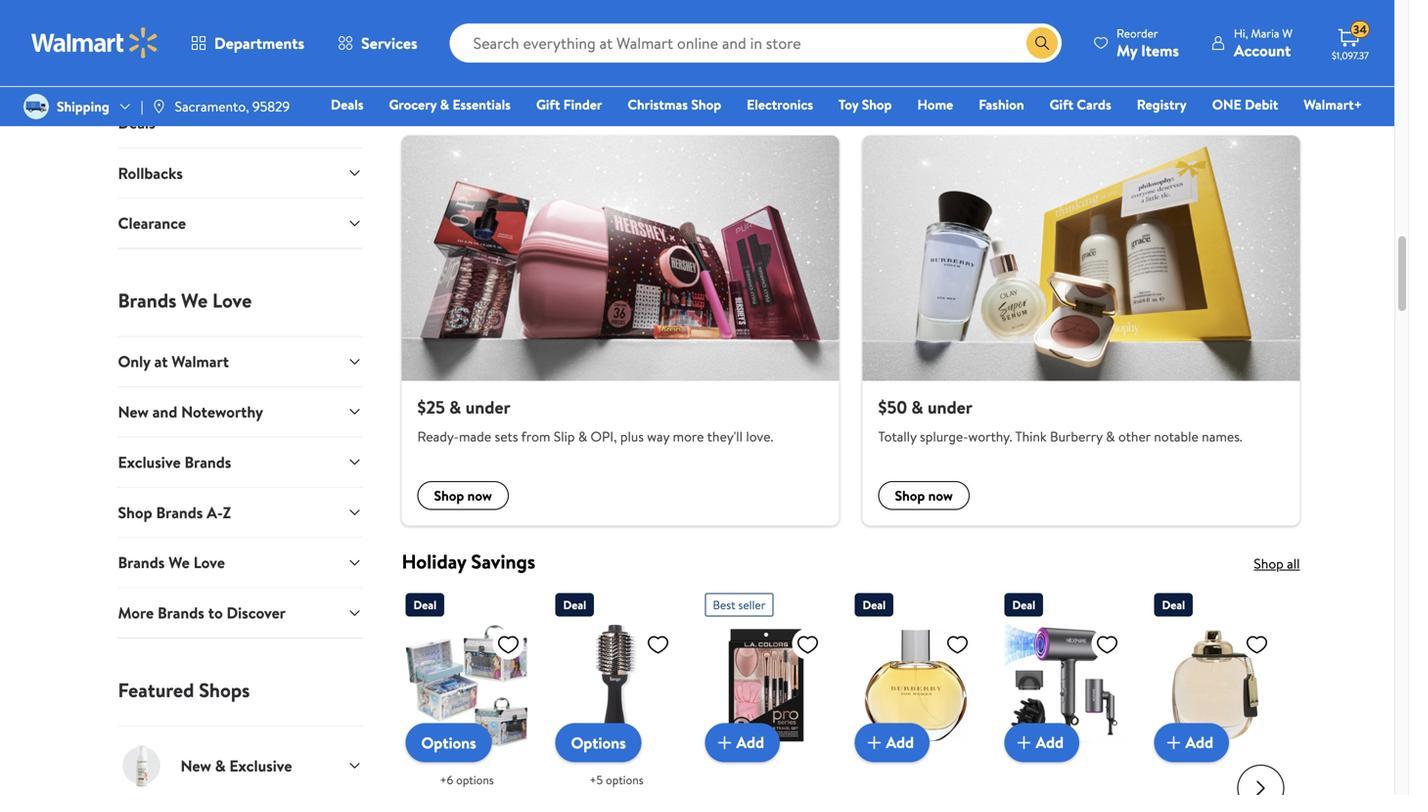 Task type: vqa. For each thing, say whether or not it's contained in the screenshot.
'Services,'
no



Task type: locate. For each thing, give the bounding box(es) containing it.
deal up l'ange hair le volume 2-in-1 titanium brush dryer black | hot air blow dryer brush in one with oval barrel | hair styler for smooth, frizz-free results for all hair types image
[[563, 597, 586, 613]]

shop now down splurge-
[[895, 486, 953, 505]]

0 vertical spatial brands we love
[[118, 287, 252, 314]]

brands we love button
[[118, 537, 363, 588]]

2 options from the left
[[571, 732, 626, 754]]

fab:
[[523, 13, 545, 32]]

$25 & under ready-made sets from slip & opi, plus way more they'll love.
[[417, 395, 773, 446]]

& down shops
[[215, 755, 226, 777]]

deals up the rollbacks at the top left
[[118, 112, 155, 133]]

1 horizontal spatial add to cart image
[[1012, 731, 1036, 755]]

list
[[390, 0, 1312, 112], [390, 136, 1312, 526]]

christmas shop
[[628, 95, 721, 114]]

1 add button from the left
[[705, 723, 780, 763]]

shop down totally
[[895, 486, 925, 505]]

gift left finder
[[536, 95, 560, 114]]

love down a-
[[193, 552, 225, 574]]

1 options link from the left
[[406, 723, 492, 763]]

finder
[[563, 95, 602, 114]]

next slide for product carousel list image
[[1237, 765, 1284, 796]]

hi,
[[1234, 25, 1248, 42]]

add to cart image
[[713, 731, 736, 755], [1012, 731, 1036, 755]]

registry
[[1137, 95, 1187, 114]]

Search search field
[[450, 23, 1062, 63]]

new for new & exclusive
[[181, 755, 211, 777]]

add to favorites list, burberry classic eau de parfum, perfume for women, 3.3 oz image
[[946, 632, 969, 657]]

2 options link from the left
[[555, 723, 642, 763]]

deals
[[331, 95, 364, 114], [118, 112, 155, 133]]

under up made
[[465, 395, 510, 420]]

grocery
[[389, 95, 437, 114]]

exclusive down the and
[[118, 452, 181, 473]]

toy shop link
[[830, 94, 901, 115]]

add for the coach new york eau de parfum, perfume for women, 3 oz image add button
[[1186, 732, 1213, 754]]

l.a. colors travel set essentials, 7 piece image
[[705, 625, 827, 747]]

walmart+ link
[[1295, 94, 1371, 115]]

1 deal from the left
[[413, 597, 437, 613]]

0 vertical spatial list
[[390, 0, 1312, 112]]

holiday
[[402, 548, 466, 575]]

new left the and
[[118, 401, 149, 423]]

christmas
[[628, 95, 688, 114]]

love inside "dropdown button"
[[193, 552, 225, 574]]

 image
[[151, 99, 167, 114]]

deals inside dropdown button
[[118, 112, 155, 133]]

3 add from the left
[[1036, 732, 1064, 754]]

more.
[[728, 13, 762, 32]]

1 horizontal spatial new
[[181, 755, 211, 777]]

1 vertical spatial new
[[181, 755, 211, 777]]

more brands to discover
[[118, 602, 286, 624]]

shop brands a-z
[[118, 502, 231, 523]]

now up 'essentials'
[[467, 73, 492, 92]]

mighty
[[479, 13, 520, 32]]

more
[[118, 602, 154, 624]]

deal up the coach new york eau de parfum, perfume for women, 3 oz image
[[1162, 597, 1185, 613]]

2 list item from the left
[[851, 0, 1312, 112]]

0 horizontal spatial savings
[[118, 48, 182, 75]]

we down shop brands a-z
[[169, 552, 190, 574]]

1 vertical spatial savings
[[471, 548, 535, 575]]

list containing small, but mighty fab: lip gloss, festive accessories & more.
[[390, 0, 1312, 112]]

1 options from the left
[[456, 772, 494, 789]]

gift
[[536, 95, 560, 114], [1050, 95, 1074, 114]]

new and noteworthy button
[[118, 387, 363, 437]]

add to cart image
[[863, 731, 886, 755], [1162, 731, 1186, 755]]

brands for shop
[[156, 502, 203, 523]]

1 horizontal spatial options
[[571, 732, 626, 754]]

+5 options
[[589, 772, 644, 789]]

featured
[[118, 677, 194, 704]]

from
[[521, 427, 550, 446]]

1 vertical spatial love
[[193, 552, 225, 574]]

new down "featured shops"
[[181, 755, 211, 777]]

new for new and noteworthy
[[118, 401, 149, 423]]

services button
[[321, 20, 434, 67]]

deal for l'ange hair le volume 2-in-1 titanium brush dryer black | hot air blow dryer brush in one with oval barrel | hair styler for smooth, frizz-free results for all hair types image
[[563, 597, 586, 613]]

2 options from the left
[[606, 772, 644, 789]]

add to cart image for burberry classic eau de parfum, perfume for women, 3.3 oz 'image'
[[863, 731, 886, 755]]

items
[[1141, 40, 1179, 61]]

small,
[[417, 13, 452, 32]]

1 horizontal spatial exclusive
[[229, 755, 292, 777]]

0 horizontal spatial under
[[465, 395, 510, 420]]

add to cart image for deal
[[1012, 731, 1036, 755]]

brands up only
[[118, 287, 177, 314]]

options link for +5
[[555, 723, 642, 763]]

1 vertical spatial list
[[390, 136, 1312, 526]]

add to favorites list, disney frozen - townley girl train case cosmetic pretend play toy and gift for girls, ages 3+ image
[[497, 632, 520, 657]]

one debit
[[1212, 95, 1278, 114]]

0 horizontal spatial add to cart image
[[863, 731, 886, 755]]

shop now down made
[[434, 486, 492, 505]]

options for +6
[[421, 732, 476, 754]]

1 horizontal spatial deals
[[331, 95, 364, 114]]

2 add from the left
[[886, 732, 914, 754]]

2 product group from the left
[[555, 585, 678, 796]]

add to cart image for the coach new york eau de parfum, perfume for women, 3 oz image
[[1162, 731, 1186, 755]]

1 horizontal spatial under
[[928, 395, 973, 420]]

brands we love down shop brands a-z
[[118, 552, 225, 574]]

4 add button from the left
[[1154, 723, 1229, 763]]

add button
[[705, 723, 780, 763], [855, 723, 930, 763], [1004, 723, 1079, 763], [1154, 723, 1229, 763]]

now down splurge-
[[928, 486, 953, 505]]

0 horizontal spatial exclusive
[[118, 452, 181, 473]]

4 deal from the left
[[1012, 597, 1036, 613]]

1 under from the left
[[465, 395, 510, 420]]

other
[[1118, 427, 1151, 446]]

1 list from the top
[[390, 0, 1312, 112]]

brands for exclusive
[[184, 452, 231, 473]]

under inside "$25 & under ready-made sets from slip & opi, plus way more they'll love."
[[465, 395, 510, 420]]

3 deal from the left
[[863, 597, 886, 613]]

0 horizontal spatial options
[[456, 772, 494, 789]]

options up +5 in the left of the page
[[571, 732, 626, 754]]

deal down holiday
[[413, 597, 437, 613]]

options right '+6'
[[456, 772, 494, 789]]

0 vertical spatial new
[[118, 401, 149, 423]]

0 vertical spatial love
[[212, 287, 252, 314]]

0 vertical spatial exclusive
[[118, 452, 181, 473]]

gift left cards
[[1050, 95, 1074, 114]]

2 add to cart image from the left
[[1012, 731, 1036, 755]]

seller
[[738, 597, 766, 613]]

0 horizontal spatial options
[[421, 732, 476, 754]]

brands we love up only at walmart
[[118, 287, 252, 314]]

w
[[1282, 25, 1293, 42]]

2 deal from the left
[[563, 597, 586, 613]]

gift cards link
[[1041, 94, 1120, 115]]

splurge-
[[920, 427, 968, 446]]

debit
[[1245, 95, 1278, 114]]

1 horizontal spatial options
[[606, 772, 644, 789]]

walmart image
[[31, 27, 159, 59]]

1 horizontal spatial add to cart image
[[1162, 731, 1186, 755]]

shop now inside $25 & under list item
[[434, 486, 492, 505]]

2 list from the top
[[390, 136, 1312, 526]]

patchology
[[981, 13, 1048, 32]]

burberry
[[1050, 427, 1103, 446]]

2 brands we love from the top
[[118, 552, 225, 574]]

accessories
[[645, 13, 712, 32]]

+6 options
[[440, 772, 494, 789]]

$50 & under list item
[[851, 136, 1312, 526]]

0 horizontal spatial add to cart image
[[713, 731, 736, 755]]

shop right toy
[[862, 95, 892, 114]]

l'ange hair le volume 2-in-1 titanium brush dryer black | hot air blow dryer brush in one with oval barrel | hair styler for smooth, frizz-free results for all hair types image
[[555, 625, 678, 747]]

2 add button from the left
[[855, 723, 930, 763]]

 image
[[23, 94, 49, 119]]

shop down ready-
[[434, 486, 464, 505]]

1 vertical spatial brands we love
[[118, 552, 225, 574]]

hair dryer, nexpure 1800w professional ionic hairdryer for hair care, powerful hot/cool wind blow dryer, 3 magnetic attachments, etl, ul and alci safety plug (dark grey) image
[[1004, 625, 1127, 747]]

under up splurge-
[[928, 395, 973, 420]]

95829
[[252, 97, 290, 116]]

lip
[[549, 13, 563, 32]]

add button for the coach new york eau de parfum, perfume for women, 3 oz image
[[1154, 723, 1229, 763]]

1 horizontal spatial gift
[[1050, 95, 1074, 114]]

1 horizontal spatial savings
[[471, 548, 535, 575]]

brands up more
[[118, 552, 165, 574]]

buzzy brands like patchology & mario badescu—wrap it up.
[[878, 13, 1222, 32]]

brands up a-
[[184, 452, 231, 473]]

options link up '+6'
[[406, 723, 492, 763]]

shipping
[[57, 97, 109, 116]]

rollbacks
[[118, 162, 183, 184]]

new inside 'dropdown button'
[[118, 401, 149, 423]]

options up '+6'
[[421, 732, 476, 754]]

1 options from the left
[[421, 732, 476, 754]]

0 horizontal spatial deals
[[118, 112, 155, 133]]

under for $25 & under
[[465, 395, 510, 420]]

1 vertical spatial exclusive
[[229, 755, 292, 777]]

0 horizontal spatial options link
[[406, 723, 492, 763]]

1 list item from the left
[[390, 0, 851, 112]]

2 gift from the left
[[1050, 95, 1074, 114]]

&
[[715, 13, 724, 32], [1051, 13, 1060, 32], [440, 95, 449, 114], [449, 395, 461, 420], [911, 395, 923, 420], [578, 427, 587, 446], [1106, 427, 1115, 446], [215, 755, 226, 777]]

love up only at walmart dropdown button
[[212, 287, 252, 314]]

savings up |
[[118, 48, 182, 75]]

options link up +5 in the left of the page
[[555, 723, 642, 763]]

& right the slip
[[578, 427, 587, 446]]

holiday savings
[[402, 548, 535, 575]]

0 vertical spatial savings
[[118, 48, 182, 75]]

my
[[1117, 40, 1137, 61]]

now
[[467, 73, 492, 92], [928, 73, 953, 92], [467, 486, 492, 505], [928, 486, 953, 505]]

now up home link
[[928, 73, 953, 92]]

walmart+
[[1304, 95, 1362, 114]]

badescu—wrap
[[1101, 13, 1189, 32]]

1 add to cart image from the left
[[713, 731, 736, 755]]

plus
[[620, 427, 644, 446]]

shop inside dropdown button
[[118, 502, 152, 523]]

new inside dropdown button
[[181, 755, 211, 777]]

savings right holiday
[[471, 548, 535, 575]]

deal up hair dryer, nexpure 1800w professional ionic hairdryer for hair care, powerful hot/cool wind blow dryer, 3 magnetic attachments, etl, ul and alci safety plug (dark grey) image
[[1012, 597, 1036, 613]]

exclusive down shops
[[229, 755, 292, 777]]

shop down exclusive brands
[[118, 502, 152, 523]]

cards
[[1077, 95, 1111, 114]]

5 product group from the left
[[1004, 585, 1127, 796]]

add
[[736, 732, 764, 754], [886, 732, 914, 754], [1036, 732, 1064, 754], [1186, 732, 1213, 754]]

0 horizontal spatial gift
[[536, 95, 560, 114]]

like
[[958, 13, 978, 32]]

shop left all at the right of page
[[1254, 554, 1284, 573]]

1 add from the left
[[736, 732, 764, 754]]

1 add to cart image from the left
[[863, 731, 886, 755]]

now down made
[[467, 486, 492, 505]]

slip
[[554, 427, 575, 446]]

5 deal from the left
[[1162, 597, 1185, 613]]

add for add button for hair dryer, nexpure 1800w professional ionic hairdryer for hair care, powerful hot/cool wind blow dryer, 3 magnetic attachments, etl, ul and alci safety plug (dark grey) image
[[1036, 732, 1064, 754]]

shop up home
[[895, 73, 925, 92]]

toy shop
[[839, 95, 892, 114]]

z
[[223, 502, 231, 523]]

love
[[212, 287, 252, 314], [193, 552, 225, 574]]

Walmart Site-Wide search field
[[450, 23, 1062, 63]]

1 horizontal spatial options link
[[555, 723, 642, 763]]

0 horizontal spatial new
[[118, 401, 149, 423]]

deal
[[413, 597, 437, 613], [563, 597, 586, 613], [863, 597, 886, 613], [1012, 597, 1036, 613], [1162, 597, 1185, 613]]

electronics link
[[738, 94, 822, 115]]

deals left "grocery"
[[331, 95, 364, 114]]

brands we love
[[118, 287, 252, 314], [118, 552, 225, 574]]

under inside $50 & under totally splurge-worthy. think burberry & other notable names.
[[928, 395, 973, 420]]

4 add from the left
[[1186, 732, 1213, 754]]

add to favorites list, l.a. colors travel set essentials, 7 piece image
[[796, 632, 820, 657]]

& left mario
[[1051, 13, 1060, 32]]

gift for gift finder
[[536, 95, 560, 114]]

shop
[[434, 73, 464, 92], [895, 73, 925, 92], [691, 95, 721, 114], [862, 95, 892, 114], [434, 486, 464, 505], [895, 486, 925, 505], [118, 502, 152, 523], [1254, 554, 1284, 573]]

under
[[465, 395, 510, 420], [928, 395, 973, 420]]

worthy.
[[968, 427, 1012, 446]]

add for add button associated with burberry classic eau de parfum, perfume for women, 3.3 oz 'image'
[[886, 732, 914, 754]]

list item
[[390, 0, 851, 112], [851, 0, 1312, 112]]

sacramento, 95829
[[175, 97, 290, 116]]

1 vertical spatial we
[[169, 552, 190, 574]]

shop now
[[434, 73, 492, 92], [895, 73, 953, 92], [434, 486, 492, 505], [895, 486, 953, 505]]

coach new york eau de parfum, perfume for women, 3 oz image
[[1154, 625, 1277, 747]]

product group
[[406, 585, 528, 796], [555, 585, 678, 796], [705, 585, 827, 796], [855, 585, 977, 796], [1004, 585, 1127, 796], [1154, 585, 1277, 796]]

2 add to cart image from the left
[[1162, 731, 1186, 755]]

shop inside $50 & under list item
[[895, 486, 925, 505]]

brands left to
[[158, 602, 204, 624]]

2 under from the left
[[928, 395, 973, 420]]

fashion link
[[970, 94, 1033, 115]]

featured shops
[[118, 677, 250, 704]]

deal up burberry classic eau de parfum, perfume for women, 3.3 oz 'image'
[[863, 597, 886, 613]]

exclusive
[[118, 452, 181, 473], [229, 755, 292, 777]]

burberry classic eau de parfum, perfume for women, 3.3 oz image
[[855, 625, 977, 747]]

brands left a-
[[156, 502, 203, 523]]

now inside $25 & under list item
[[467, 486, 492, 505]]

deal for burberry classic eau de parfum, perfume for women, 3.3 oz 'image'
[[863, 597, 886, 613]]

to
[[208, 602, 223, 624]]

3 add button from the left
[[1004, 723, 1079, 763]]

opi,
[[591, 427, 617, 446]]

we up walmart
[[181, 287, 208, 314]]

shop all
[[1254, 554, 1300, 573]]

deal for hair dryer, nexpure 1800w professional ionic hairdryer for hair care, powerful hot/cool wind blow dryer, 3 magnetic attachments, etl, ul and alci safety plug (dark grey) image
[[1012, 597, 1036, 613]]

1 gift from the left
[[536, 95, 560, 114]]

options right +5 in the left of the page
[[606, 772, 644, 789]]



Task type: describe. For each thing, give the bounding box(es) containing it.
walmart
[[172, 351, 229, 372]]

essentials
[[453, 95, 511, 114]]

deal for disney frozen - townley girl train case cosmetic pretend play toy and gift for girls, ages 3+ image
[[413, 597, 437, 613]]

$50
[[878, 395, 907, 420]]

noteworthy
[[181, 401, 263, 423]]

maria
[[1251, 25, 1279, 42]]

add button for burberry classic eau de parfum, perfume for women, 3.3 oz 'image'
[[855, 723, 930, 763]]

list item containing buzzy brands like patchology & mario badescu—wrap it up.
[[851, 0, 1312, 112]]

shop now up home
[[895, 73, 953, 92]]

think
[[1015, 427, 1047, 446]]

notable
[[1154, 427, 1199, 446]]

gift cards
[[1050, 95, 1111, 114]]

& right $25
[[449, 395, 461, 420]]

deals button
[[118, 97, 363, 148]]

ready-
[[417, 427, 459, 446]]

$1,097.37
[[1332, 49, 1369, 62]]

disney frozen - townley girl train case cosmetic pretend play toy and gift for girls, ages 3+ image
[[406, 625, 528, 747]]

more
[[673, 427, 704, 446]]

shop inside $25 & under list item
[[434, 486, 464, 505]]

exclusive brands
[[118, 452, 231, 473]]

1 brands we love from the top
[[118, 287, 252, 314]]

small, but mighty fab: lip gloss, festive accessories & more.
[[417, 13, 762, 32]]

rollbacks button
[[118, 148, 363, 198]]

discover
[[227, 602, 286, 624]]

reorder
[[1117, 25, 1158, 42]]

and
[[152, 401, 177, 423]]

one
[[1212, 95, 1242, 114]]

toy
[[839, 95, 859, 114]]

add to favorites list, coach new york eau de parfum, perfume for women, 3 oz image
[[1245, 632, 1269, 657]]

now inside $50 & under list item
[[928, 486, 953, 505]]

festive
[[602, 13, 642, 32]]

mario
[[1063, 13, 1098, 32]]

exclusive brands button
[[118, 437, 363, 487]]

shop brands a-z button
[[118, 487, 363, 537]]

grocery & essentials
[[389, 95, 511, 114]]

gift for gift cards
[[1050, 95, 1074, 114]]

add for add button for l.a. colors travel set essentials, 7 piece image
[[736, 732, 764, 754]]

best
[[713, 597, 736, 613]]

gift finder link
[[527, 94, 611, 115]]

departments
[[214, 32, 304, 54]]

shop right christmas
[[691, 95, 721, 114]]

4 product group from the left
[[855, 585, 977, 796]]

6 product group from the left
[[1154, 585, 1277, 796]]

up.
[[1204, 13, 1222, 32]]

only at walmart button
[[118, 336, 363, 387]]

3 product group from the left
[[705, 585, 827, 796]]

add button for l.a. colors travel set essentials, 7 piece image
[[705, 723, 780, 763]]

& left the more.
[[715, 13, 724, 32]]

at
[[154, 351, 168, 372]]

love.
[[746, 427, 773, 446]]

account
[[1234, 40, 1291, 61]]

names.
[[1202, 427, 1243, 446]]

new & exclusive
[[181, 755, 292, 777]]

but
[[456, 13, 475, 32]]

only
[[118, 351, 150, 372]]

brands we love inside "brands we love" "dropdown button"
[[118, 552, 225, 574]]

options for +5
[[571, 732, 626, 754]]

+6
[[440, 772, 453, 789]]

more brands to discover button
[[118, 588, 363, 638]]

fashion
[[979, 95, 1024, 114]]

reorder my items
[[1117, 25, 1179, 61]]

home link
[[909, 94, 962, 115]]

& inside dropdown button
[[215, 755, 226, 777]]

+5
[[589, 772, 603, 789]]

shop all link
[[1254, 554, 1300, 573]]

christmas shop link
[[619, 94, 730, 115]]

add to cart image for best seller
[[713, 731, 736, 755]]

sacramento,
[[175, 97, 249, 116]]

$25
[[417, 395, 445, 420]]

1 product group from the left
[[406, 585, 528, 796]]

$25 & under list item
[[390, 136, 851, 526]]

brands inside "dropdown button"
[[118, 552, 165, 574]]

gloss,
[[566, 13, 599, 32]]

0 vertical spatial we
[[181, 287, 208, 314]]

clearance
[[118, 213, 186, 234]]

we inside "dropdown button"
[[169, 552, 190, 574]]

brands for more
[[158, 602, 204, 624]]

search icon image
[[1034, 35, 1050, 51]]

options link for +6
[[406, 723, 492, 763]]

add to favorites list, hair dryer, nexpure 1800w professional ionic hairdryer for hair care, powerful hot/cool wind blow dryer, 3 magnetic attachments, etl, ul and alci safety plug (dark grey) image
[[1096, 632, 1119, 657]]

34
[[1353, 21, 1367, 38]]

& left the other
[[1106, 427, 1115, 446]]

all
[[1287, 554, 1300, 573]]

a-
[[207, 502, 223, 523]]

shop up grocery & essentials
[[434, 73, 464, 92]]

gift finder
[[536, 95, 602, 114]]

one debit link
[[1203, 94, 1287, 115]]

add button for hair dryer, nexpure 1800w professional ionic hairdryer for hair care, powerful hot/cool wind blow dryer, 3 magnetic attachments, etl, ul and alci safety plug (dark grey) image
[[1004, 723, 1079, 763]]

grocery & essentials link
[[380, 94, 520, 115]]

|
[[141, 97, 143, 116]]

& right "grocery"
[[440, 95, 449, 114]]

deal for the coach new york eau de parfum, perfume for women, 3 oz image
[[1162, 597, 1185, 613]]

clearance button
[[118, 198, 363, 248]]

deals link
[[322, 94, 372, 115]]

under for $50 & under
[[928, 395, 973, 420]]

they'll
[[707, 427, 743, 446]]

registry link
[[1128, 94, 1196, 115]]

shop now inside $50 & under list item
[[895, 486, 953, 505]]

services
[[361, 32, 417, 54]]

list item containing small, but mighty fab: lip gloss, festive accessories & more.
[[390, 0, 851, 112]]

& right $50
[[911, 395, 923, 420]]

list containing $25 & under
[[390, 136, 1312, 526]]

home
[[917, 95, 953, 114]]

$50 & under totally splurge-worthy. think burberry & other notable names.
[[878, 395, 1243, 446]]

new & exclusive button
[[118, 726, 363, 796]]

add to favorites list, l'ange hair le volume 2-in-1 titanium brush dryer black | hot air blow dryer brush in one with oval barrel | hair styler for smooth, frizz-free results for all hair types image
[[646, 632, 670, 657]]

options for +6 options
[[456, 772, 494, 789]]

shop now up grocery & essentials link at the left top
[[434, 73, 492, 92]]

options for +5 options
[[606, 772, 644, 789]]



